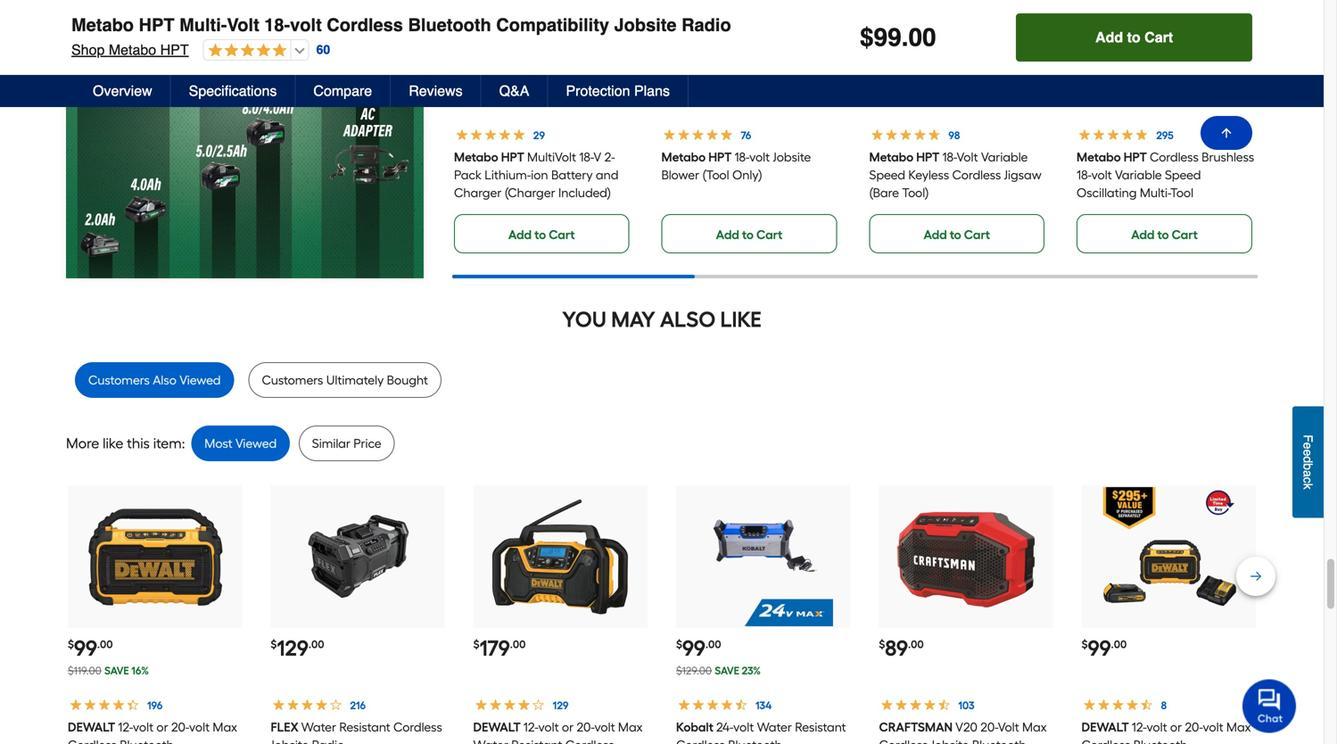 Task type: locate. For each thing, give the bounding box(es) containing it.
add to cart link down tool
[[1078, 214, 1253, 254]]

speed up tool
[[1166, 167, 1202, 183]]

3 or from the left
[[1171, 720, 1183, 735]]

hpt
[[139, 15, 175, 35], [160, 42, 189, 58], [501, 150, 525, 165], [709, 150, 732, 165], [917, 150, 940, 165], [1125, 150, 1148, 165]]

dewalt 12-volt or 20-volt max cordless bluetooth compatibility jobsite bluetooth speaker image
[[85, 487, 225, 627]]

18- inside 18-volt variable speed keyless cordless jigsaw (bare tool)
[[943, 150, 957, 165]]

1 speed from the left
[[870, 167, 906, 183]]

18- inside cordless brushless 18-volt variable speed oscillating multi-tool
[[1078, 167, 1092, 183]]

like
[[721, 307, 762, 333]]

or for the dewalt 12-volt or 20-volt max cordless bluetooth compatibility jobsite bluetooth speaker battery included image
[[1171, 720, 1183, 735]]

1 dewalt from the left
[[68, 720, 115, 735]]

dewalt 12-volt or 20-volt max cordless bluetooth compatibility jobsite bluetooth speaker battery included image
[[1100, 487, 1239, 627]]

and
[[596, 167, 619, 183]]

variable up oscillating
[[1116, 167, 1163, 183]]

add
[[1096, 29, 1124, 46], [509, 227, 532, 242], [716, 227, 740, 242], [924, 227, 948, 242], [1132, 227, 1155, 242]]

compare button
[[296, 75, 391, 107]]

customers left ultimately
[[262, 373, 323, 388]]

cordless inside cordless brushless 18-volt variable speed oscillating multi-tool
[[1151, 150, 1200, 165]]

3 dewalt from the left
[[1082, 720, 1130, 735]]

multivolt 18-v 2- pack lithium-ion battery and charger (charger included)
[[454, 150, 619, 200]]

2 max from the left
[[619, 720, 643, 735]]

more like this item :
[[66, 435, 185, 452]]

cart for 18-volt variable speed keyless cordless jigsaw (bare tool)
[[965, 227, 991, 242]]

2 metabo hpt from the left
[[662, 150, 732, 165]]

0 horizontal spatial resistant
[[339, 720, 390, 735]]

hpt for 18-volt jobsite blower (tool only)
[[709, 150, 732, 165]]

cordless inside the v20 20-volt max cordless jobsite bluetoot
[[879, 738, 928, 744]]

3 12- from the left
[[1133, 720, 1148, 735]]

customers up 'like'
[[88, 373, 150, 388]]

also left like at the right top of the page
[[660, 307, 716, 333]]

metabo hpt up blower on the top of page
[[662, 150, 732, 165]]

save
[[104, 665, 129, 678], [715, 665, 740, 678]]

.00 inside $ 89 .00
[[909, 638, 924, 651]]

0 horizontal spatial 12-
[[118, 720, 133, 735]]

metabo hpt for keyless
[[870, 150, 940, 165]]

protection plans
[[566, 83, 670, 99]]

included)
[[559, 185, 611, 200]]

(charger
[[505, 185, 556, 200]]

save left '23%'
[[715, 665, 740, 678]]

max for the dewalt 12-volt or 20-volt max cordless bluetooth compatibility jobsite bluetooth speaker battery included image
[[1227, 720, 1252, 735]]

3 20- from the left
[[981, 720, 998, 735]]

brushless
[[1203, 150, 1255, 165]]

e up b on the right bottom of the page
[[1302, 449, 1316, 456]]

18- up only)
[[735, 150, 750, 165]]

multi-
[[180, 15, 227, 35], [1141, 185, 1171, 200]]

cordless inside 18-volt variable speed keyless cordless jigsaw (bare tool)
[[953, 167, 1002, 183]]

1 vertical spatial multi-
[[1141, 185, 1171, 200]]

12- inside 12-volt or 20-volt max water resistant cordles
[[524, 720, 539, 735]]

18- up keyless
[[943, 150, 957, 165]]

18- up 4.7 stars image
[[264, 15, 290, 35]]

radio
[[682, 15, 732, 35], [312, 738, 345, 744]]

1 12- from the left
[[118, 720, 133, 735]]

jobsite inside water resistant cordless jobsite radio
[[271, 738, 309, 744]]

cart for multivolt 18-v 2- pack lithium-ion battery and charger (charger included)
[[549, 227, 575, 242]]

12-volt or 20-volt max cordless bluetoot for the dewalt 12-volt or 20-volt max cordless bluetooth compatibility jobsite bluetooth speaker battery included image
[[1082, 720, 1252, 744]]

hpt up overview button
[[160, 42, 189, 58]]

add to cart link for speed
[[1078, 214, 1253, 254]]

0 horizontal spatial radio
[[312, 738, 345, 744]]

metabo up shop
[[71, 15, 134, 35]]

add to cart link
[[454, 214, 630, 254], [662, 214, 838, 254], [870, 214, 1045, 254], [1078, 214, 1253, 254]]

metabo for cordless brushless 18-volt variable speed oscillating multi-tool
[[1078, 150, 1122, 165]]

1 add to cart link from the left
[[454, 214, 630, 254]]

1 max from the left
[[213, 720, 237, 735]]

0 horizontal spatial variable
[[982, 150, 1029, 165]]

4 max from the left
[[1227, 720, 1252, 735]]

dewalt 12-volt or 20-volt max water resistant cordless bluetooth compatibility jobsite radio bluetooth adapter image
[[491, 487, 631, 627]]

to for cordless brushless 18-volt variable speed oscillating multi-tool
[[1158, 227, 1170, 242]]

$ 99 .00
[[454, 68, 499, 94], [662, 68, 707, 94], [870, 68, 915, 94], [1078, 68, 1123, 94], [68, 636, 113, 662], [677, 636, 722, 662], [1082, 636, 1128, 662]]

0 horizontal spatial 12-volt or 20-volt max cordless bluetoot
[[68, 720, 237, 744]]

2 or from the left
[[562, 720, 574, 735]]

2 save from the left
[[715, 665, 740, 678]]

metabo up overview
[[109, 42, 156, 58]]

1 horizontal spatial save
[[715, 665, 740, 678]]

f e e d b a c k button
[[1293, 406, 1325, 518]]

0 horizontal spatial or
[[157, 720, 168, 735]]

max for dewalt 12-volt or 20-volt max water resistant cordless bluetooth compatibility jobsite radio bluetooth adapter "image" on the left bottom of page
[[619, 720, 643, 735]]

0 horizontal spatial volt
[[227, 15, 259, 35]]

1 vertical spatial radio
[[312, 738, 345, 744]]

e up d
[[1302, 442, 1316, 449]]

chat invite button image
[[1243, 679, 1298, 733]]

reviews
[[409, 83, 463, 99]]

protection plans button
[[548, 75, 689, 107]]

arrow up image
[[1220, 126, 1234, 140]]

1 metabo hpt from the left
[[454, 150, 525, 165]]

metabo hpt up lithium-
[[454, 150, 525, 165]]

12- for dewalt 12-volt or 20-volt max cordless bluetooth compatibility jobsite bluetooth speaker image on the bottom left of the page
[[118, 720, 133, 735]]

hpt up oscillating
[[1125, 150, 1148, 165]]

dewalt for dewalt 12-volt or 20-volt max cordless bluetooth compatibility jobsite bluetooth speaker image on the bottom left of the page
[[68, 720, 115, 735]]

multi- inside cordless brushless 18-volt variable speed oscillating multi-tool
[[1141, 185, 1171, 200]]

1 horizontal spatial 12-volt or 20-volt max cordless bluetoot
[[1082, 720, 1252, 744]]

variable up the jigsaw
[[982, 150, 1029, 165]]

1 vertical spatial variable
[[1116, 167, 1163, 183]]

water
[[301, 720, 336, 735], [757, 720, 793, 735], [474, 738, 509, 744]]

water inside water resistant cordless jobsite radio
[[301, 720, 336, 735]]

4 20- from the left
[[1186, 720, 1204, 735]]

metabo for 18-volt variable speed keyless cordless jigsaw (bare tool)
[[870, 150, 914, 165]]

99 list item
[[454, 0, 633, 254], [662, 0, 841, 254], [870, 0, 1049, 254], [1078, 0, 1257, 254]]

variable inside 18-volt variable speed keyless cordless jigsaw (bare tool)
[[982, 150, 1029, 165]]

or for dewalt 12-volt or 20-volt max cordless bluetooth compatibility jobsite bluetooth speaker image on the bottom left of the page
[[157, 720, 168, 735]]

metabo up '(bare'
[[870, 150, 914, 165]]

jobsite
[[615, 15, 677, 35], [774, 150, 812, 165], [271, 738, 309, 744], [931, 738, 970, 744]]

customers for customers also viewed
[[88, 373, 150, 388]]

12-volt or 20-volt max cordless bluetoot for dewalt 12-volt or 20-volt max cordless bluetooth compatibility jobsite bluetooth speaker image on the bottom left of the page
[[68, 720, 237, 744]]

12-volt or 20-volt max cordless bluetoot
[[68, 720, 237, 744], [1082, 720, 1252, 744]]

1 vertical spatial volt
[[957, 150, 979, 165]]

2 12-volt or 20-volt max cordless bluetoot from the left
[[1082, 720, 1252, 744]]

max inside the v20 20-volt max cordless jobsite bluetoot
[[1023, 720, 1047, 735]]

metabo up pack
[[454, 150, 498, 165]]

hpt up keyless
[[917, 150, 940, 165]]

similar price
[[312, 436, 382, 451]]

metabo up blower on the top of page
[[662, 150, 706, 165]]

3 metabo hpt from the left
[[870, 150, 940, 165]]

shop
[[71, 42, 105, 58]]

hpt for 18-volt variable speed keyless cordless jigsaw (bare tool)
[[917, 150, 940, 165]]

cordless
[[327, 15, 403, 35], [1151, 150, 1200, 165], [953, 167, 1002, 183], [393, 720, 442, 735], [68, 738, 117, 744], [677, 738, 726, 744], [879, 738, 928, 744], [1082, 738, 1131, 744]]

1 horizontal spatial viewed
[[236, 436, 277, 451]]

1 horizontal spatial volt
[[957, 150, 979, 165]]

hpt up (tool
[[709, 150, 732, 165]]

metabo hpt up oscillating
[[1078, 150, 1148, 165]]

2 20- from the left
[[577, 720, 595, 735]]

4 metabo hpt from the left
[[1078, 150, 1148, 165]]

q&a button
[[482, 75, 548, 107]]

20- inside 12-volt or 20-volt max water resistant cordles
[[577, 720, 595, 735]]

similar
[[312, 436, 351, 451]]

1 horizontal spatial radio
[[682, 15, 732, 35]]

or inside 12-volt or 20-volt max water resistant cordles
[[562, 720, 574, 735]]

save left 16%
[[104, 665, 129, 678]]

multi- up 4.7 stars image
[[180, 15, 227, 35]]

also up item
[[153, 373, 177, 388]]

$
[[860, 23, 874, 52], [454, 71, 460, 84], [662, 71, 668, 84], [870, 71, 876, 84], [1078, 71, 1084, 84], [68, 638, 74, 651], [271, 638, 277, 651], [474, 638, 480, 651], [677, 638, 683, 651], [879, 638, 886, 651], [1082, 638, 1089, 651]]

resistant inside water resistant cordless jobsite radio
[[339, 720, 390, 735]]

0 vertical spatial variable
[[982, 150, 1029, 165]]

customers
[[88, 373, 150, 388], [262, 373, 323, 388]]

most
[[205, 436, 233, 451]]

jobsite inside 18-volt jobsite blower (tool only)
[[774, 150, 812, 165]]

0 horizontal spatial speed
[[870, 167, 906, 183]]

0 vertical spatial radio
[[682, 15, 732, 35]]

variable
[[982, 150, 1029, 165], [1116, 167, 1163, 183]]

add to cart link for lithium-
[[454, 214, 630, 254]]

1 12-volt or 20-volt max cordless bluetoot from the left
[[68, 720, 237, 744]]

0 horizontal spatial also
[[153, 373, 177, 388]]

24-volt water resistant cordless bluetoot
[[677, 720, 847, 744]]

1 or from the left
[[157, 720, 168, 735]]

0 vertical spatial multi-
[[180, 15, 227, 35]]

add inside button
[[1096, 29, 1124, 46]]

1 20- from the left
[[171, 720, 189, 735]]

0 horizontal spatial water
[[301, 720, 336, 735]]

1 horizontal spatial customers
[[262, 373, 323, 388]]

1 horizontal spatial variable
[[1116, 167, 1163, 183]]

cart
[[1145, 29, 1174, 46], [549, 227, 575, 242], [757, 227, 783, 242], [965, 227, 991, 242], [1172, 227, 1199, 242]]

3 max from the left
[[1023, 720, 1047, 735]]

metabo hpt
[[454, 150, 525, 165], [662, 150, 732, 165], [870, 150, 940, 165], [1078, 150, 1148, 165]]

1 horizontal spatial resistant
[[512, 738, 563, 744]]

.00 inside $ 179 .00
[[510, 638, 526, 651]]

1 horizontal spatial speed
[[1166, 167, 1202, 183]]

add to cart link down tool)
[[870, 214, 1045, 254]]

12-
[[118, 720, 133, 735], [524, 720, 539, 735], [1133, 720, 1148, 735]]

speed
[[870, 167, 906, 183], [1166, 167, 1202, 183]]

1 vertical spatial also
[[153, 373, 177, 388]]

1 customers from the left
[[88, 373, 150, 388]]

metabo hpt for variable
[[1078, 150, 1148, 165]]

2 horizontal spatial volt
[[998, 720, 1020, 735]]

overview
[[93, 83, 152, 99]]

add for multivolt 18-v 2- pack lithium-ion battery and charger (charger included)
[[509, 227, 532, 242]]

1 horizontal spatial multi-
[[1141, 185, 1171, 200]]

1 horizontal spatial 12-
[[524, 720, 539, 735]]

2 dewalt from the left
[[474, 720, 521, 735]]

most viewed
[[205, 436, 277, 451]]

add to cart link down only)
[[662, 214, 838, 254]]

water inside 12-volt or 20-volt max water resistant cordles
[[474, 738, 509, 744]]

max
[[213, 720, 237, 735], [619, 720, 643, 735], [1023, 720, 1047, 735], [1227, 720, 1252, 735]]

metabo hpt for (tool
[[662, 150, 732, 165]]

99
[[874, 23, 902, 52], [460, 68, 484, 94], [668, 68, 691, 94], [876, 68, 899, 94], [1084, 68, 1107, 94], [74, 636, 97, 662], [683, 636, 706, 662], [1089, 636, 1112, 662]]

4 99 list item from the left
[[1078, 0, 1257, 254]]

1 horizontal spatial dewalt
[[474, 720, 521, 735]]

3 add to cart link from the left
[[870, 214, 1045, 254]]

0 vertical spatial also
[[660, 307, 716, 333]]

4 add to cart link from the left
[[1078, 214, 1253, 254]]

2 speed from the left
[[1166, 167, 1202, 183]]

0 vertical spatial viewed
[[180, 373, 221, 388]]

1 horizontal spatial or
[[562, 720, 574, 735]]

volt inside cordless brushless 18-volt variable speed oscillating multi-tool
[[1092, 167, 1113, 183]]

2 horizontal spatial dewalt
[[1082, 720, 1130, 735]]

2 add to cart link from the left
[[662, 214, 838, 254]]

viewed right most
[[236, 436, 277, 451]]

add to cart for cordless brushless 18-volt variable speed oscillating multi-tool
[[1132, 227, 1199, 242]]

1 save from the left
[[104, 665, 129, 678]]

multi- right oscillating
[[1141, 185, 1171, 200]]

metabo up oscillating
[[1078, 150, 1122, 165]]

metabo hpt up keyless
[[870, 150, 940, 165]]

1 horizontal spatial water
[[474, 738, 509, 744]]

18- up oscillating
[[1078, 167, 1092, 183]]

2 horizontal spatial resistant
[[796, 720, 847, 735]]

2 horizontal spatial or
[[1171, 720, 1183, 735]]

specifications
[[189, 83, 277, 99]]

reviews button
[[391, 75, 482, 107]]

2 12- from the left
[[524, 720, 539, 735]]

dewalt for dewalt 12-volt or 20-volt max water resistant cordless bluetooth compatibility jobsite radio bluetooth adapter "image" on the left bottom of page
[[474, 720, 521, 735]]

max inside 12-volt or 20-volt max water resistant cordles
[[619, 720, 643, 735]]

speed up '(bare'
[[870, 167, 906, 183]]

2 customers from the left
[[262, 373, 323, 388]]

hpt up lithium-
[[501, 150, 525, 165]]

add to cart link down (charger at the top left of page
[[454, 214, 630, 254]]

volt
[[290, 15, 322, 35], [750, 150, 771, 165], [1092, 167, 1113, 183], [133, 720, 154, 735], [189, 720, 210, 735], [539, 720, 559, 735], [595, 720, 616, 735], [734, 720, 754, 735], [1148, 720, 1168, 735], [1204, 720, 1224, 735]]

2 vertical spatial volt
[[998, 720, 1020, 735]]

you may also like
[[563, 307, 762, 333]]

00
[[909, 23, 937, 52]]

0 horizontal spatial customers
[[88, 373, 150, 388]]

to for 18-volt jobsite blower (tool only)
[[743, 227, 754, 242]]

20- for the dewalt 12-volt or 20-volt max cordless bluetooth compatibility jobsite bluetooth speaker battery included image
[[1186, 720, 1204, 735]]

to for 18-volt variable speed keyless cordless jigsaw (bare tool)
[[950, 227, 962, 242]]

save for 12-
[[104, 665, 129, 678]]

metabo
[[71, 15, 134, 35], [109, 42, 156, 58], [454, 150, 498, 165], [662, 150, 706, 165], [870, 150, 914, 165], [1078, 150, 1122, 165]]

1 horizontal spatial also
[[660, 307, 716, 333]]

viewed up : at the bottom of the page
[[180, 373, 221, 388]]

2 horizontal spatial water
[[757, 720, 793, 735]]

2 horizontal spatial 12-
[[1133, 720, 1148, 735]]

0 horizontal spatial dewalt
[[68, 720, 115, 735]]

pack
[[454, 167, 482, 183]]

cart inside button
[[1145, 29, 1174, 46]]

18- up battery
[[579, 150, 594, 165]]

cart for cordless brushless 18-volt variable speed oscillating multi-tool
[[1172, 227, 1199, 242]]

volt
[[227, 15, 259, 35], [957, 150, 979, 165], [998, 720, 1020, 735]]

0 horizontal spatial save
[[104, 665, 129, 678]]

add to cart for 18-volt jobsite blower (tool only)
[[716, 227, 783, 242]]

oscillating
[[1078, 185, 1138, 200]]



Task type: describe. For each thing, give the bounding box(es) containing it.
:
[[182, 435, 185, 452]]

179
[[480, 636, 510, 662]]

flex water resistant cordless jobsite radio image
[[288, 487, 428, 627]]

.00 inside $ 129 .00
[[309, 638, 324, 651]]

20- for dewalt 12-volt or 20-volt max water resistant cordless bluetooth compatibility jobsite radio bluetooth adapter "image" on the left bottom of page
[[577, 720, 595, 735]]

bluetooth
[[408, 15, 492, 35]]

.
[[902, 23, 909, 52]]

ion
[[531, 167, 548, 183]]

3 99 list item from the left
[[870, 0, 1049, 254]]

1 99 list item from the left
[[454, 0, 633, 254]]

speed inside 18-volt variable speed keyless cordless jigsaw (bare tool)
[[870, 167, 906, 183]]

customers also viewed
[[88, 373, 221, 388]]

tool
[[1171, 185, 1195, 200]]

18-volt variable speed keyless cordless jigsaw (bare tool)
[[870, 150, 1042, 200]]

ultimately
[[326, 373, 384, 388]]

hpt for multivolt 18-v 2- pack lithium-ion battery and charger (charger included)
[[501, 150, 525, 165]]

cordless inside the 24-volt water resistant cordless bluetoot
[[677, 738, 726, 744]]

$ inside $ 179 .00
[[474, 638, 480, 651]]

metabo for 18-volt jobsite blower (tool only)
[[662, 150, 706, 165]]

to inside button
[[1128, 29, 1141, 46]]

protection
[[566, 83, 631, 99]]

2 99 list item from the left
[[662, 0, 841, 254]]

customers ultimately bought
[[262, 373, 428, 388]]

89
[[886, 636, 909, 662]]

f
[[1302, 435, 1316, 442]]

0 horizontal spatial viewed
[[180, 373, 221, 388]]

24-
[[717, 720, 734, 735]]

18-volt jobsite blower (tool only)
[[662, 150, 812, 183]]

speed inside cordless brushless 18-volt variable speed oscillating multi-tool
[[1166, 167, 1202, 183]]

a
[[1302, 470, 1316, 477]]

add to cart for multivolt 18-v 2- pack lithium-ion battery and charger (charger included)
[[509, 227, 575, 242]]

resistant inside 12-volt or 20-volt max water resistant cordles
[[512, 738, 563, 744]]

tool)
[[903, 185, 929, 200]]

item
[[153, 435, 182, 452]]

or for dewalt 12-volt or 20-volt max water resistant cordless bluetooth compatibility jobsite radio bluetooth adapter "image" on the left bottom of page
[[562, 720, 574, 735]]

$129.00
[[677, 665, 712, 678]]

$119.00
[[68, 665, 102, 678]]

price
[[354, 436, 382, 451]]

max for dewalt 12-volt or 20-volt max cordless bluetooth compatibility jobsite bluetooth speaker image on the bottom left of the page
[[213, 720, 237, 735]]

overview button
[[75, 75, 171, 107]]

jobsite inside the v20 20-volt max cordless jobsite bluetoot
[[931, 738, 970, 744]]

you
[[563, 307, 607, 333]]

$119.00 save 16%
[[68, 665, 149, 678]]

add to cart link for only)
[[662, 214, 838, 254]]

2 e from the top
[[1302, 449, 1316, 456]]

add to cart button
[[1017, 13, 1253, 62]]

k
[[1302, 483, 1316, 490]]

60
[[317, 43, 330, 57]]

0 horizontal spatial multi-
[[180, 15, 227, 35]]

craftsman
[[879, 720, 953, 735]]

add to cart link for cordless
[[870, 214, 1045, 254]]

volt inside the v20 20-volt max cordless jobsite bluetoot
[[998, 720, 1020, 735]]

23%
[[742, 665, 761, 678]]

battery
[[551, 167, 593, 183]]

customers for customers ultimately bought
[[262, 373, 323, 388]]

volt inside 18-volt variable speed keyless cordless jigsaw (bare tool)
[[957, 150, 979, 165]]

dewalt for the dewalt 12-volt or 20-volt max cordless bluetooth compatibility jobsite bluetooth speaker battery included image
[[1082, 720, 1130, 735]]

water resistant cordless jobsite radio
[[271, 720, 442, 744]]

add for 18-volt variable speed keyless cordless jigsaw (bare tool)
[[924, 227, 948, 242]]

variable inside cordless brushless 18-volt variable speed oscillating multi-tool
[[1116, 167, 1163, 183]]

d
[[1302, 456, 1316, 463]]

18- inside 18-volt jobsite blower (tool only)
[[735, 150, 750, 165]]

add for cordless brushless 18-volt variable speed oscillating multi-tool
[[1132, 227, 1155, 242]]

metabo hpt multi-volt 18-volt cordless bluetooth compatibility jobsite radio
[[71, 15, 732, 35]]

compare
[[314, 83, 372, 99]]

kobalt
[[677, 720, 714, 735]]

129
[[277, 636, 309, 662]]

c
[[1302, 477, 1316, 483]]

12-volt or 20-volt max water resistant cordles
[[474, 720, 643, 744]]

(bare
[[870, 185, 900, 200]]

12- for the dewalt 12-volt or 20-volt max cordless bluetooth compatibility jobsite bluetooth speaker battery included image
[[1133, 720, 1148, 735]]

cordless inside water resistant cordless jobsite radio
[[393, 720, 442, 735]]

keyless
[[909, 167, 950, 183]]

b
[[1302, 463, 1316, 470]]

save for 24-
[[715, 665, 740, 678]]

kobalt 24-volt water resistant cordless bluetooth compatibility jobsite radio image
[[694, 487, 833, 627]]

metabo for multivolt 18-v 2- pack lithium-ion battery and charger (charger included)
[[454, 150, 498, 165]]

cordless brushless 18-volt variable speed oscillating multi-tool
[[1078, 150, 1255, 200]]

$129.00 save 23%
[[677, 665, 761, 678]]

volt inside the 24-volt water resistant cordless bluetoot
[[734, 720, 754, 735]]

plans
[[635, 83, 670, 99]]

1 vertical spatial viewed
[[236, 436, 277, 451]]

more
[[66, 435, 99, 452]]

hpt up shop metabo hpt
[[139, 15, 175, 35]]

craftsman v20 20-volt max cordless jobsite bluetooth speaker image
[[897, 487, 1036, 627]]

shop metabo hpt
[[71, 42, 189, 58]]

add for 18-volt jobsite blower (tool only)
[[716, 227, 740, 242]]

add to cart for 18-volt variable speed keyless cordless jigsaw (bare tool)
[[924, 227, 991, 242]]

lithium-
[[485, 167, 531, 183]]

20- inside the v20 20-volt max cordless jobsite bluetoot
[[981, 720, 998, 735]]

v20
[[956, 720, 978, 735]]

radio inside water resistant cordless jobsite radio
[[312, 738, 345, 744]]

$ 99 . 00
[[860, 23, 937, 52]]

jigsaw
[[1005, 167, 1042, 183]]

blower
[[662, 167, 700, 183]]

water inside the 24-volt water resistant cordless bluetoot
[[757, 720, 793, 735]]

v20 20-volt max cordless jobsite bluetoot
[[879, 720, 1047, 744]]

flex
[[271, 720, 298, 735]]

compatibility
[[497, 15, 610, 35]]

1 e from the top
[[1302, 442, 1316, 449]]

16%
[[131, 665, 149, 678]]

volt inside 18-volt jobsite blower (tool only)
[[750, 150, 771, 165]]

specifications button
[[171, 75, 296, 107]]

metabo hpt 18v multivolt system image
[[66, 0, 424, 279]]

4.7 stars image
[[204, 43, 287, 59]]

(tool
[[703, 167, 730, 183]]

may
[[612, 307, 656, 333]]

$ 89 .00
[[879, 636, 924, 662]]

f e e d b a c k
[[1302, 435, 1316, 490]]

cart for 18-volt jobsite blower (tool only)
[[757, 227, 783, 242]]

v
[[594, 150, 602, 165]]

$ 129 .00
[[271, 636, 324, 662]]

to for multivolt 18-v 2- pack lithium-ion battery and charger (charger included)
[[535, 227, 546, 242]]

q&a
[[500, 83, 530, 99]]

resistant inside the 24-volt water resistant cordless bluetoot
[[796, 720, 847, 735]]

18- inside multivolt 18-v 2- pack lithium-ion battery and charger (charger included)
[[579, 150, 594, 165]]

0 vertical spatial volt
[[227, 15, 259, 35]]

$ 179 .00
[[474, 636, 526, 662]]

$ inside $ 129 .00
[[271, 638, 277, 651]]

bought
[[387, 373, 428, 388]]

$ inside $ 89 .00
[[879, 638, 886, 651]]

hpt for cordless brushless 18-volt variable speed oscillating multi-tool
[[1125, 150, 1148, 165]]

20- for dewalt 12-volt or 20-volt max cordless bluetooth compatibility jobsite bluetooth speaker image on the bottom left of the page
[[171, 720, 189, 735]]

2-
[[605, 150, 615, 165]]

this
[[127, 435, 150, 452]]

multivolt
[[527, 150, 576, 165]]

only)
[[733, 167, 763, 183]]

like
[[103, 435, 123, 452]]

metabo hpt for pack
[[454, 150, 525, 165]]

add to cart inside add to cart button
[[1096, 29, 1174, 46]]

12- for dewalt 12-volt or 20-volt max water resistant cordless bluetooth compatibility jobsite radio bluetooth adapter "image" on the left bottom of page
[[524, 720, 539, 735]]

charger
[[454, 185, 502, 200]]



Task type: vqa. For each thing, say whether or not it's contained in the screenshot.


